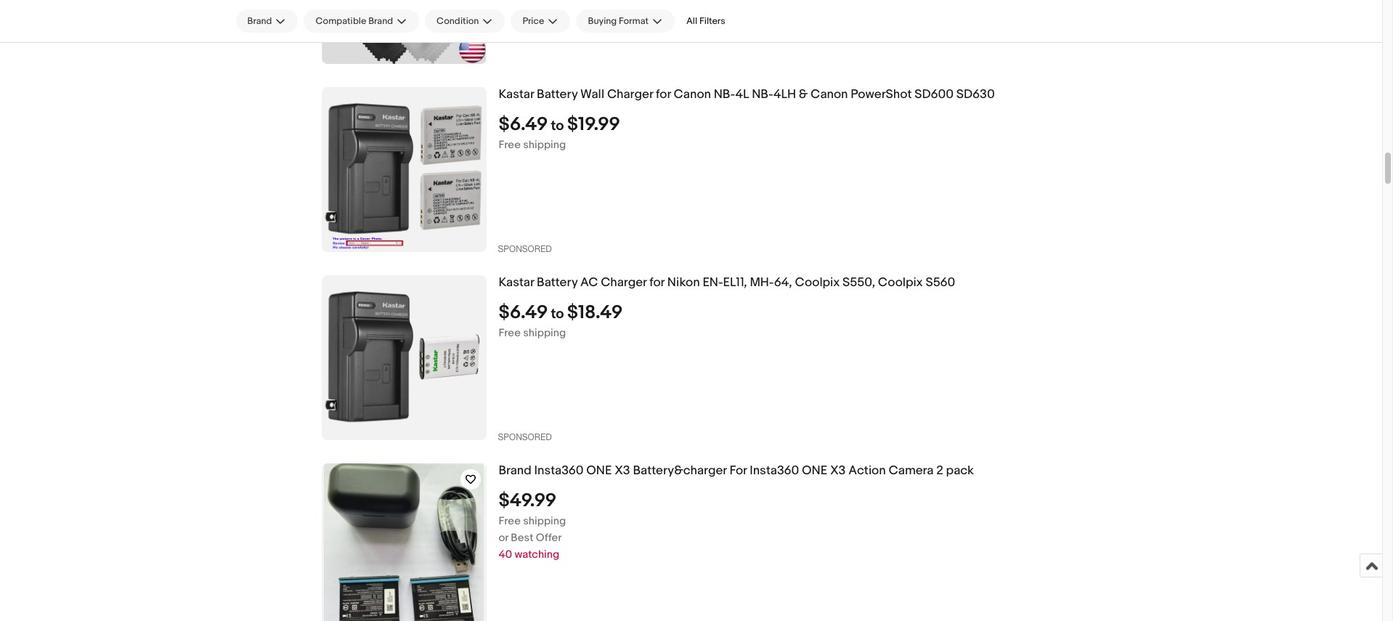 Task type: vqa. For each thing, say whether or not it's contained in the screenshot.
1st Sponsored from the bottom of the page
yes



Task type: describe. For each thing, give the bounding box(es) containing it.
el11,
[[723, 275, 747, 290]]

charger for $19.99
[[607, 87, 653, 102]]

free for $18.49
[[499, 326, 521, 340]]

1 canon from the left
[[674, 87, 711, 102]]

ac
[[581, 275, 598, 290]]

2 insta360 from the left
[[750, 464, 799, 478]]

kastar for $18.49
[[499, 275, 534, 290]]

brand for brand
[[247, 15, 272, 27]]

2
[[937, 464, 944, 478]]

powershot
[[851, 87, 912, 102]]

4lh
[[774, 87, 796, 102]]

kastar battery wall charger for canon nb-4l nb-4lh & canon powershot sd600 sd630
[[499, 87, 995, 102]]

buying
[[588, 15, 617, 27]]

for for $18.49
[[650, 275, 665, 290]]

pack
[[947, 464, 974, 478]]

all
[[687, 15, 698, 27]]

condition button
[[425, 9, 505, 33]]

brand insta360 one x3 battery&charger for insta360 one x3 action camera 2 pack link
[[499, 464, 1221, 479]]

1 nb- from the left
[[714, 87, 736, 102]]

brand inside compatible brand dropdown button
[[369, 15, 393, 27]]

watching
[[515, 548, 560, 562]]

nikon
[[668, 275, 700, 290]]

free for $19.99
[[499, 138, 521, 152]]

buying format
[[588, 15, 649, 27]]

or
[[499, 531, 509, 545]]

brand insta360 one x3 battery&charger for insta360 one x3 action camera 2 pack image
[[324, 464, 484, 621]]

&
[[799, 87, 808, 102]]

kastar battery ac charger for nikon en-el11, mh-64, coolpix s550, coolpix s560 link
[[499, 275, 1221, 291]]

camera
[[889, 464, 934, 478]]

sd630
[[957, 87, 995, 102]]

battery for $18.49
[[537, 275, 578, 290]]

mh-
[[750, 275, 774, 290]]

$49.99
[[499, 490, 557, 512]]

all filters
[[687, 15, 726, 27]]

charger for $18.49
[[601, 275, 647, 290]]

free inside $49.99 free shipping or best offer 40 watching
[[499, 514, 521, 528]]

kastar for $19.99
[[499, 87, 534, 102]]

price
[[523, 15, 545, 27]]

battery for $19.99
[[537, 87, 578, 102]]

$6.49 for $18.49
[[499, 301, 548, 324]]

price button
[[511, 9, 571, 33]]

brand insta360 one x3 battery&charger for insta360 one x3 action camera 2 pack
[[499, 464, 974, 478]]

en-
[[703, 275, 723, 290]]

$6.49 to $19.99 free shipping
[[499, 113, 620, 152]]

1 one from the left
[[587, 464, 612, 478]]

buying format button
[[577, 9, 675, 33]]

filters
[[700, 15, 726, 27]]

$49.99 free shipping or best offer 40 watching
[[499, 490, 566, 562]]

64,
[[774, 275, 792, 290]]

1 insta360 from the left
[[534, 464, 584, 478]]

shipping for $19.99
[[523, 138, 566, 152]]

to for $19.99
[[551, 118, 564, 134]]

kastar battery ac charger for nikon en-el11, mh-64, coolpix s550, coolpix s560 image
[[322, 275, 486, 440]]

battery&charger
[[633, 464, 727, 478]]

action
[[849, 464, 886, 478]]

1 coolpix from the left
[[795, 275, 840, 290]]

$6.49 for $19.99
[[499, 113, 548, 136]]

kastar battery wall charger for canon nb-4l nb-4lh & canon powershot sd600 sd630 link
[[499, 87, 1221, 102]]



Task type: locate. For each thing, give the bounding box(es) containing it.
0 vertical spatial to
[[551, 118, 564, 134]]

0 vertical spatial kastar
[[499, 87, 534, 102]]

nb- left '4lh'
[[714, 87, 736, 102]]

to left '$19.99'
[[551, 118, 564, 134]]

battery left ac
[[537, 275, 578, 290]]

$6.49 inside $6.49 to $19.99 free shipping
[[499, 113, 548, 136]]

x3 left battery&charger
[[615, 464, 630, 478]]

for
[[730, 464, 747, 478]]

sd600
[[915, 87, 954, 102]]

1 vertical spatial shipping
[[523, 326, 566, 340]]

format
[[619, 15, 649, 27]]

1 horizontal spatial brand
[[369, 15, 393, 27]]

battery
[[537, 87, 578, 102], [537, 275, 578, 290]]

1 vertical spatial battery
[[537, 275, 578, 290]]

nb-
[[714, 87, 736, 102], [752, 87, 774, 102]]

$6.49 inside $6.49 to $18.49 free shipping
[[499, 301, 548, 324]]

for left nikon
[[650, 275, 665, 290]]

for for $19.99
[[656, 87, 671, 102]]

1 vertical spatial kastar
[[499, 275, 534, 290]]

for right wall
[[656, 87, 671, 102]]

kastar
[[499, 87, 534, 102], [499, 275, 534, 290]]

sponsored for $19.99
[[498, 244, 552, 254]]

3 free from the top
[[499, 514, 521, 528]]

0 horizontal spatial nb-
[[714, 87, 736, 102]]

2 shipping from the top
[[523, 326, 566, 340]]

1 vertical spatial sponsored
[[498, 432, 552, 443]]

x3
[[615, 464, 630, 478], [830, 464, 846, 478]]

brand button
[[236, 9, 298, 33]]

sponsored for $18.49
[[498, 432, 552, 443]]

nb- right 4l
[[752, 87, 774, 102]]

canon left 4l
[[674, 87, 711, 102]]

0 horizontal spatial x3
[[615, 464, 630, 478]]

1 vertical spatial $6.49
[[499, 301, 548, 324]]

$6.49 left $18.49
[[499, 301, 548, 324]]

0 horizontal spatial coolpix
[[795, 275, 840, 290]]

condition
[[437, 15, 479, 27]]

offer
[[536, 531, 562, 545]]

shipping
[[523, 138, 566, 152], [523, 326, 566, 340], [523, 514, 566, 528]]

shipping for $18.49
[[523, 326, 566, 340]]

sponsored
[[498, 244, 552, 254], [498, 432, 552, 443]]

free inside $6.49 to $18.49 free shipping
[[499, 326, 521, 340]]

brand for brand insta360 one x3 battery&charger for insta360 one x3 action camera 2 pack
[[499, 464, 532, 478]]

2 sponsored from the top
[[498, 432, 552, 443]]

to left $18.49
[[551, 306, 564, 322]]

2 battery from the top
[[537, 275, 578, 290]]

2 one from the left
[[802, 464, 828, 478]]

wall
[[581, 87, 605, 102]]

2 $6.49 from the top
[[499, 301, 548, 324]]

2 horizontal spatial brand
[[499, 464, 532, 478]]

canon
[[674, 87, 711, 102], [811, 87, 848, 102]]

to inside $6.49 to $18.49 free shipping
[[551, 306, 564, 322]]

4-pack 8"x8" microfiber cleaning cloth for camera len glass tv phone lcd screen image
[[322, 0, 486, 64]]

0 vertical spatial shipping
[[523, 138, 566, 152]]

0 vertical spatial for
[[656, 87, 671, 102]]

kastar battery ac charger for nikon en-el11, mh-64, coolpix s550, coolpix s560
[[499, 275, 956, 290]]

1 vertical spatial for
[[650, 275, 665, 290]]

kastar up $6.49 to $18.49 free shipping
[[499, 275, 534, 290]]

kastar up $6.49 to $19.99 free shipping
[[499, 87, 534, 102]]

$6.49 left '$19.99'
[[499, 113, 548, 136]]

4l
[[736, 87, 749, 102]]

2 vertical spatial free
[[499, 514, 521, 528]]

shipping inside $6.49 to $18.49 free shipping
[[523, 326, 566, 340]]

0 vertical spatial sponsored
[[498, 244, 552, 254]]

1 to from the top
[[551, 118, 564, 134]]

charger right wall
[[607, 87, 653, 102]]

0 horizontal spatial one
[[587, 464, 612, 478]]

s560
[[926, 275, 956, 290]]

1 shipping from the top
[[523, 138, 566, 152]]

compatible brand button
[[304, 9, 419, 33]]

0 vertical spatial charger
[[607, 87, 653, 102]]

kastar battery wall charger for canon nb-4l nb-4lh & canon powershot sd600 sd630 image
[[322, 87, 486, 252]]

shipping inside $49.99 free shipping or best offer 40 watching
[[523, 514, 566, 528]]

2 vertical spatial shipping
[[523, 514, 566, 528]]

all filters button
[[681, 9, 732, 33]]

to for $18.49
[[551, 306, 564, 322]]

coolpix
[[795, 275, 840, 290], [878, 275, 923, 290]]

2 free from the top
[[499, 326, 521, 340]]

charger
[[607, 87, 653, 102], [601, 275, 647, 290]]

1 horizontal spatial one
[[802, 464, 828, 478]]

0 horizontal spatial brand
[[247, 15, 272, 27]]

charger right ac
[[601, 275, 647, 290]]

$6.49
[[499, 113, 548, 136], [499, 301, 548, 324]]

to
[[551, 118, 564, 134], [551, 306, 564, 322]]

40
[[499, 548, 512, 562]]

0 horizontal spatial insta360
[[534, 464, 584, 478]]

2 kastar from the top
[[499, 275, 534, 290]]

compatible
[[316, 15, 366, 27]]

1 sponsored from the top
[[498, 244, 552, 254]]

insta360
[[534, 464, 584, 478], [750, 464, 799, 478]]

free
[[499, 138, 521, 152], [499, 326, 521, 340], [499, 514, 521, 528]]

1 x3 from the left
[[615, 464, 630, 478]]

x3 left action
[[830, 464, 846, 478]]

3 shipping from the top
[[523, 514, 566, 528]]

coolpix right 64,
[[795, 275, 840, 290]]

1 horizontal spatial coolpix
[[878, 275, 923, 290]]

2 coolpix from the left
[[878, 275, 923, 290]]

0 vertical spatial free
[[499, 138, 521, 152]]

0 vertical spatial battery
[[537, 87, 578, 102]]

1 horizontal spatial nb-
[[752, 87, 774, 102]]

$18.49
[[567, 301, 623, 324]]

2 canon from the left
[[811, 87, 848, 102]]

compatible brand
[[316, 15, 393, 27]]

1 kastar from the top
[[499, 87, 534, 102]]

1 vertical spatial free
[[499, 326, 521, 340]]

$19.99
[[567, 113, 620, 136]]

insta360 up $49.99
[[534, 464, 584, 478]]

brand inside brand insta360 one x3 battery&charger for insta360 one x3 action camera 2 pack link
[[499, 464, 532, 478]]

1 vertical spatial charger
[[601, 275, 647, 290]]

0 vertical spatial $6.49
[[499, 113, 548, 136]]

brand inside brand dropdown button
[[247, 15, 272, 27]]

shipping inside $6.49 to $19.99 free shipping
[[523, 138, 566, 152]]

best
[[511, 531, 534, 545]]

1 horizontal spatial canon
[[811, 87, 848, 102]]

s550,
[[843, 275, 876, 290]]

$6.49 to $18.49 free shipping
[[499, 301, 623, 340]]

canon right & at top
[[811, 87, 848, 102]]

one
[[587, 464, 612, 478], [802, 464, 828, 478]]

1 horizontal spatial insta360
[[750, 464, 799, 478]]

1 $6.49 from the top
[[499, 113, 548, 136]]

insta360 right for
[[750, 464, 799, 478]]

2 to from the top
[[551, 306, 564, 322]]

2 x3 from the left
[[830, 464, 846, 478]]

1 vertical spatial to
[[551, 306, 564, 322]]

1 horizontal spatial x3
[[830, 464, 846, 478]]

for
[[656, 87, 671, 102], [650, 275, 665, 290]]

battery left wall
[[537, 87, 578, 102]]

1 free from the top
[[499, 138, 521, 152]]

to inside $6.49 to $19.99 free shipping
[[551, 118, 564, 134]]

1 battery from the top
[[537, 87, 578, 102]]

free inside $6.49 to $19.99 free shipping
[[499, 138, 521, 152]]

2 nb- from the left
[[752, 87, 774, 102]]

0 horizontal spatial canon
[[674, 87, 711, 102]]

coolpix left s560 at the top
[[878, 275, 923, 290]]

brand
[[247, 15, 272, 27], [369, 15, 393, 27], [499, 464, 532, 478]]



